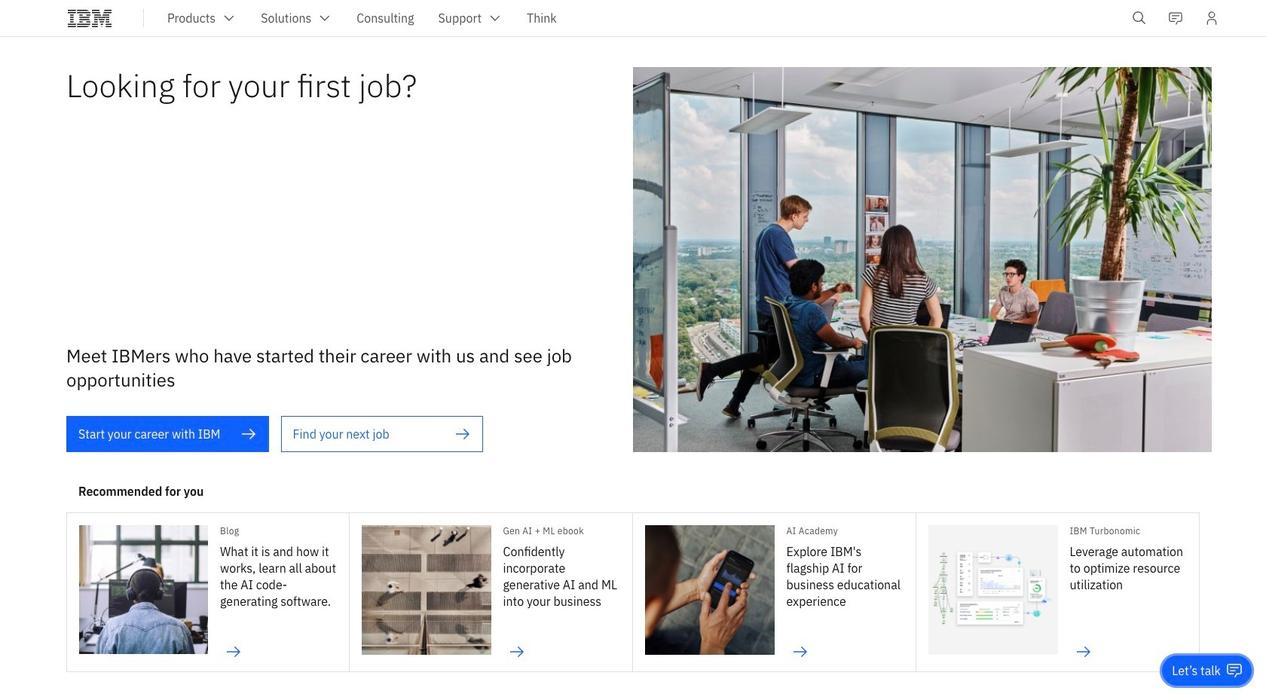 Task type: locate. For each thing, give the bounding box(es) containing it.
let's talk element
[[1172, 663, 1221, 679]]



